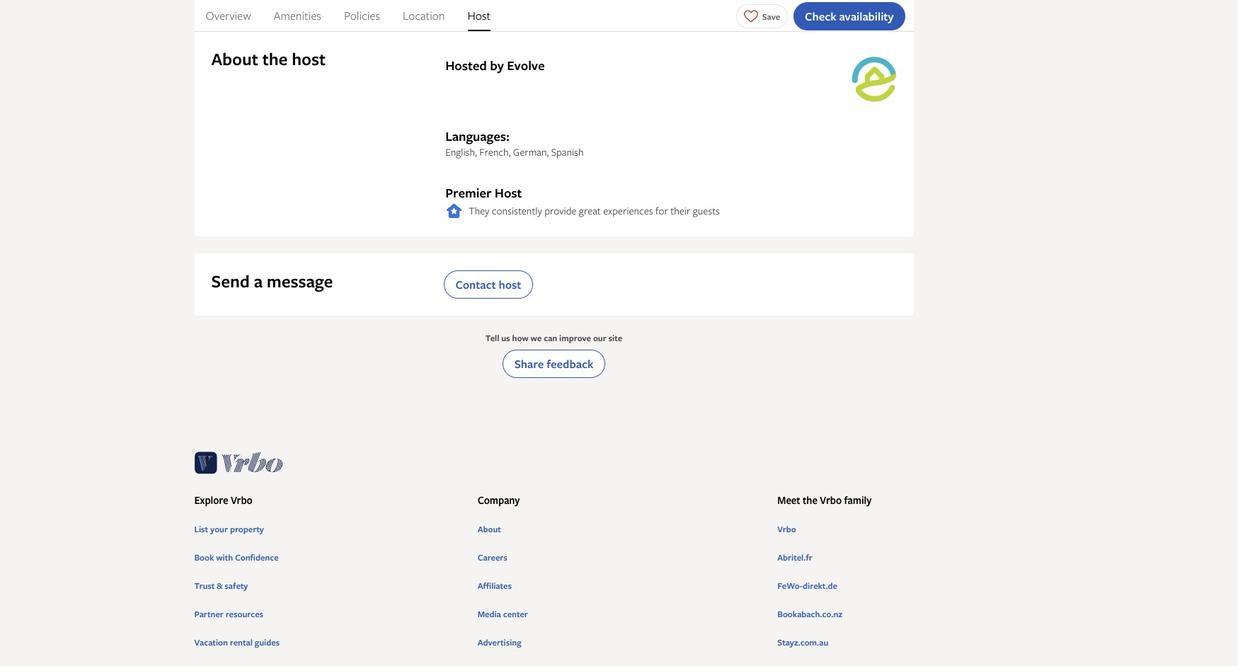Task type: locate. For each thing, give the bounding box(es) containing it.
0 horizontal spatial the
[[262, 48, 288, 71]]

1 vertical spatial about
[[478, 524, 501, 536]]

share feedback
[[515, 356, 594, 372]]

host down amenities link
[[292, 48, 326, 71]]

about up careers
[[478, 524, 501, 536]]

1 horizontal spatial host
[[499, 277, 522, 293]]

trust
[[194, 580, 215, 592]]

rental
[[230, 637, 253, 649]]

vrbo link
[[778, 524, 1056, 536]]

feedback
[[547, 356, 594, 372]]

0 horizontal spatial host
[[292, 48, 326, 71]]

the down amenities
[[262, 48, 288, 71]]

host up the hosted
[[468, 8, 491, 23]]

explore vrbo
[[194, 494, 253, 507]]

vrbo down meet
[[778, 524, 796, 536]]

vrbo image
[[194, 449, 283, 477]]

send
[[211, 270, 250, 293]]

the for host
[[262, 48, 288, 71]]

partner
[[194, 609, 224, 621]]

our
[[593, 332, 607, 344]]

list containing about
[[478, 519, 766, 666]]

about for about link
[[478, 524, 501, 536]]

about inside company list item
[[478, 524, 501, 536]]

book with confidence link
[[194, 552, 466, 564]]

1 vertical spatial the
[[803, 494, 818, 507]]

fewo-
[[778, 580, 803, 592]]

meet
[[778, 494, 801, 507]]

host inside 'link'
[[499, 277, 522, 293]]

contact
[[456, 277, 496, 293]]

list containing list your property
[[194, 519, 466, 649]]

your
[[210, 524, 228, 536]]

1 horizontal spatial about
[[478, 524, 501, 536]]

fewo-direkt.de
[[778, 580, 838, 592]]

1 horizontal spatial the
[[803, 494, 818, 507]]

host
[[292, 48, 326, 71], [499, 277, 522, 293]]

the
[[262, 48, 288, 71], [803, 494, 818, 507]]

check availability button
[[794, 2, 905, 30]]

&
[[217, 580, 223, 592]]

abritel.fr
[[778, 552, 813, 564]]

provide
[[545, 204, 577, 218]]

share
[[515, 356, 544, 372]]

0 horizontal spatial about
[[211, 48, 258, 71]]

vacation
[[194, 637, 228, 649]]

great
[[579, 204, 601, 218]]

list containing vrbo
[[778, 519, 1056, 649]]

location
[[403, 8, 445, 23]]

message
[[267, 270, 333, 293]]

about
[[211, 48, 258, 71], [478, 524, 501, 536]]

0 vertical spatial host
[[468, 8, 491, 23]]

hosted
[[446, 57, 487, 75]]

list for company
[[478, 519, 766, 666]]

send a message
[[211, 270, 333, 293]]

policies
[[344, 8, 380, 23]]

host up consistently in the top left of the page
[[495, 184, 522, 202]]

amenities link
[[274, 0, 321, 31]]

premier
[[446, 184, 492, 202]]

tell
[[486, 332, 499, 344]]

the right meet
[[803, 494, 818, 507]]

center
[[503, 609, 528, 621]]

about down the "overview" "link"
[[211, 48, 258, 71]]

1 vertical spatial host
[[495, 184, 522, 202]]

list
[[194, 0, 914, 31], [194, 444, 1056, 666], [194, 519, 466, 649], [478, 519, 766, 666], [778, 519, 1056, 649]]

vrbo up property
[[231, 494, 253, 507]]

0 vertical spatial about
[[211, 48, 258, 71]]

the for vrbo
[[803, 494, 818, 507]]

host
[[468, 8, 491, 23], [495, 184, 522, 202]]

they consistently provide great experiences for their guests
[[469, 204, 720, 218]]

by
[[490, 57, 504, 75]]

save
[[762, 10, 780, 22]]

meet the vrbo family list item
[[778, 489, 1056, 649]]

1 horizontal spatial host
[[495, 184, 522, 202]]

explore
[[194, 494, 228, 507]]

confidence
[[235, 552, 279, 564]]

1 vertical spatial host
[[499, 277, 522, 293]]

host right contact
[[499, 277, 522, 293]]

availability
[[840, 8, 894, 24]]

the inside meet the vrbo family list item
[[803, 494, 818, 507]]

0 vertical spatial the
[[262, 48, 288, 71]]

media center
[[478, 609, 528, 621]]

0 horizontal spatial host
[[468, 8, 491, 23]]

list your property
[[194, 524, 264, 536]]

vacation rental guides link
[[194, 637, 466, 649]]

list
[[194, 524, 208, 536]]

hosted by evolve
[[446, 57, 545, 75]]

company list item
[[478, 489, 766, 666]]

vrbo
[[231, 494, 253, 507], [820, 494, 842, 507], [778, 524, 796, 536]]

safety
[[225, 580, 248, 592]]

vrbo left family at right
[[820, 494, 842, 507]]

affiliates link
[[478, 580, 766, 592]]

list for explore vrbo
[[194, 519, 466, 649]]

about for about the host
[[211, 48, 258, 71]]

media
[[478, 609, 501, 621]]

list your property link
[[194, 524, 466, 536]]

their
[[671, 204, 691, 218]]



Task type: vqa. For each thing, say whether or not it's contained in the screenshot.
The associated with Vrbo
yes



Task type: describe. For each thing, give the bounding box(es) containing it.
guides
[[255, 637, 280, 649]]

0 horizontal spatial vrbo
[[231, 494, 253, 507]]

tell us how we can improve our site
[[486, 332, 623, 344]]

with
[[216, 552, 233, 564]]

media center link
[[478, 609, 766, 621]]

property
[[230, 524, 264, 536]]

about the host
[[211, 48, 326, 71]]

us
[[502, 332, 510, 344]]

languages:
[[446, 128, 510, 145]]

can
[[544, 332, 557, 344]]

consistently
[[492, 204, 542, 218]]

book
[[194, 552, 214, 564]]

1 horizontal spatial vrbo
[[778, 524, 796, 536]]

careers link
[[478, 552, 766, 564]]

meet the vrbo family
[[778, 494, 872, 507]]

careers
[[478, 552, 508, 564]]

company
[[478, 494, 520, 507]]

bookabach.co.nz
[[778, 609, 843, 621]]

resources
[[226, 609, 264, 621]]

affiliates
[[478, 580, 512, 592]]

premier host
[[446, 184, 522, 202]]

check availability
[[805, 8, 894, 24]]

contact host link
[[444, 271, 534, 299]]

bookabach.co.nz link
[[778, 609, 1056, 621]]

advertising link
[[478, 637, 766, 649]]

amenities
[[274, 8, 321, 23]]

share feedback link
[[503, 350, 606, 378]]

fewo-direkt.de link
[[778, 580, 1056, 592]]

guests
[[693, 204, 720, 218]]

family
[[844, 494, 872, 507]]

how
[[512, 332, 529, 344]]

stayz.com.au link
[[778, 637, 1056, 649]]

explore vrbo list item
[[194, 489, 466, 649]]

contact host
[[456, 277, 522, 293]]

save button
[[736, 4, 788, 28]]

list containing overview
[[194, 0, 914, 31]]

0 vertical spatial host
[[292, 48, 326, 71]]

evolve
[[507, 57, 545, 75]]

location link
[[403, 0, 445, 31]]

vacation rental guides
[[194, 637, 280, 649]]

abritel.fr link
[[778, 552, 1056, 564]]

we
[[531, 332, 542, 344]]

premier host image
[[446, 203, 463, 220]]

book with confidence
[[194, 552, 279, 564]]

languages: english, french, german, spanish
[[446, 128, 584, 159]]

site
[[609, 332, 623, 344]]

2 horizontal spatial vrbo
[[820, 494, 842, 507]]

trust & safety
[[194, 580, 248, 592]]

experiences
[[603, 204, 653, 218]]

advertising
[[478, 637, 522, 649]]

they
[[469, 204, 490, 218]]

german,
[[513, 145, 549, 159]]

english,
[[446, 145, 477, 159]]

check
[[805, 8, 837, 24]]

direkt.de
[[803, 580, 838, 592]]

policies link
[[344, 0, 380, 31]]

partner resources link
[[194, 609, 466, 621]]

french,
[[480, 145, 511, 159]]

about link
[[478, 524, 766, 536]]

a
[[254, 270, 263, 293]]

overview link
[[206, 0, 251, 31]]

overview
[[206, 8, 251, 23]]

improve
[[560, 332, 591, 344]]

list for meet the vrbo family
[[778, 519, 1056, 649]]

trust & safety link
[[194, 580, 466, 592]]

list containing explore vrbo
[[194, 444, 1056, 666]]

for
[[656, 204, 668, 218]]

partner resources
[[194, 609, 264, 621]]

host profile image image
[[852, 57, 897, 102]]

spanish
[[551, 145, 584, 159]]

stayz.com.au
[[778, 637, 829, 649]]



